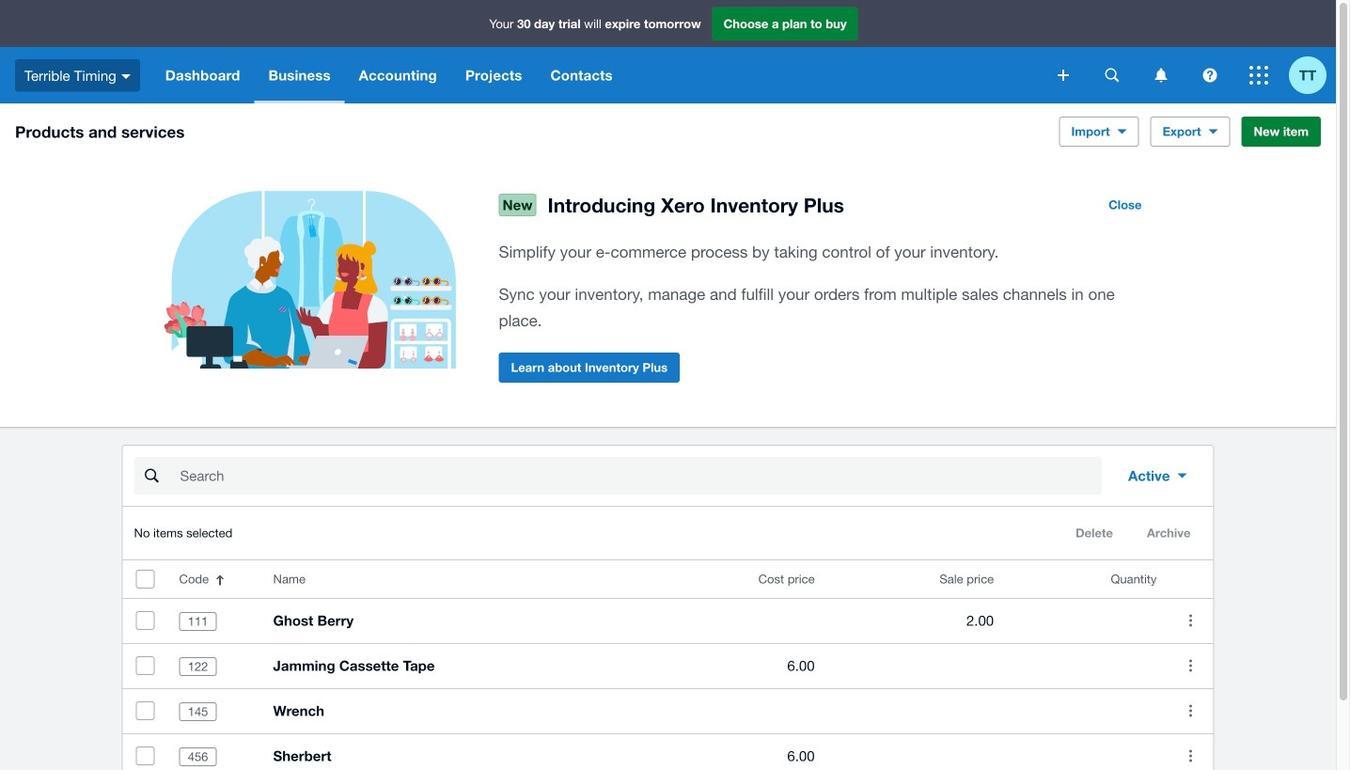 Task type: locate. For each thing, give the bounding box(es) containing it.
svg image
[[121, 74, 131, 79]]

svg image
[[1250, 66, 1269, 85], [1106, 68, 1120, 82], [1156, 68, 1168, 82], [1203, 68, 1218, 82], [1058, 70, 1069, 81]]

banner
[[0, 0, 1337, 103]]

introducing xero inventory plus image
[[123, 190, 499, 397]]



Task type: vqa. For each thing, say whether or not it's contained in the screenshot.
Introducing Xero Inventory Plus Image
yes



Task type: describe. For each thing, give the bounding box(es) containing it.
Search search field
[[178, 458, 1102, 494]]

list of items with cost price, sale price and quantity element
[[123, 561, 1214, 770]]



